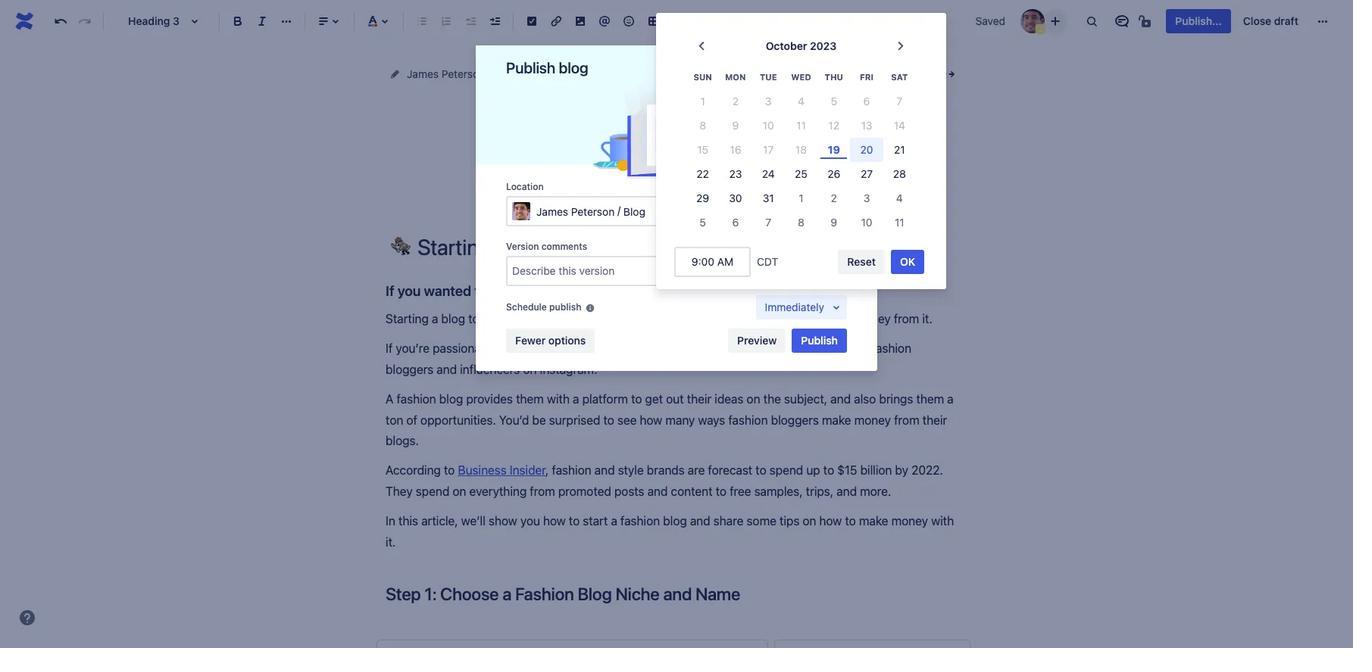 Task type: describe. For each thing, give the bounding box(es) containing it.
17 button
[[752, 138, 785, 162]]

11 cell
[[785, 114, 818, 138]]

0 vertical spatial 7 button
[[883, 89, 916, 114]]

1 horizontal spatial spend
[[770, 464, 803, 478]]

the inside a fashion blog provides them with a platform to get out their ideas on the subject, and also brings them a ton of opportunities. you'd be surprised to see how many ways fashion bloggers make money from their blogs.
[[763, 393, 781, 406]]

15 cell
[[686, 138, 719, 162]]

share
[[713, 515, 744, 528]]

outdent ⇧tab image
[[461, 12, 480, 30]]

if you're passionate about fashion and style, you're probably already following the hottest fashion bloggers and influencers on instagram.
[[386, 342, 915, 376]]

0 vertical spatial you
[[398, 283, 421, 299]]

on inside a fashion blog provides them with a platform to get out their ideas on the subject, and also brings them a ton of opportunities. you'd be surprised to see how many ways fashion bloggers make money from their blogs.
[[747, 393, 760, 406]]

21 button
[[883, 138, 916, 162]]

get
[[645, 393, 663, 406]]

business
[[458, 464, 507, 478]]

1 cell
[[686, 89, 719, 114]]

surprised
[[549, 413, 600, 427]]

0 horizontal spatial 7
[[765, 216, 771, 229]]

october
[[766, 39, 807, 52]]

4 cell
[[785, 89, 818, 114]]

14 cell
[[883, 114, 916, 138]]

25 button
[[785, 162, 818, 186]]

and up instagram.
[[572, 342, 592, 356]]

0 vertical spatial 3 button
[[752, 89, 785, 114]]

schedule
[[506, 302, 547, 313]]

opportunities.
[[420, 413, 496, 427]]

0 vertical spatial from
[[894, 312, 919, 326]]

1 horizontal spatial 3 button
[[850, 186, 883, 211]]

,
[[545, 464, 549, 478]]

the inside if you're passionate about fashion and style, you're probably already following the hottest fashion bloggers and influencers on instagram.
[[810, 342, 827, 356]]

a right the choose
[[502, 584, 512, 605]]

Main content area, start typing to enter text. text field
[[377, 283, 971, 649]]

1 horizontal spatial 9 button
[[818, 211, 850, 235]]

20 cell
[[850, 138, 883, 162]]

5 for row containing 5
[[700, 216, 706, 229]]

close publish modal image
[[829, 61, 847, 79]]

a right brings
[[947, 393, 954, 406]]

0 vertical spatial 6 button
[[850, 89, 883, 114]]

in this article, we'll show you how to start a fashion blog and share some tips on how to make money with it.
[[386, 515, 957, 549]]

and down brands
[[647, 485, 668, 498]]

peterson for james peterson
[[442, 67, 485, 80]]

1 horizontal spatial 9
[[831, 216, 837, 229]]

italic ⌘i image
[[253, 12, 271, 30]]

0 horizontal spatial 4 button
[[785, 89, 818, 114]]

the right in
[[624, 283, 645, 299]]

step
[[386, 584, 421, 605]]

if you wanted to skip to the answer in the title, no, it isn't.
[[386, 283, 749, 299]]

23 button
[[719, 162, 752, 186]]

a right starting
[[432, 312, 438, 326]]

2 horizontal spatial how
[[819, 515, 842, 528]]

passionate
[[433, 342, 491, 356]]

blog down add image, video, or file
[[559, 59, 588, 77]]

6 for topmost the 6 button
[[863, 95, 870, 108]]

you inside in this article, we'll show you how to start a fashion blog and share some tips on how to make money with it.
[[520, 515, 540, 528]]

if for if you wanted to skip to the answer in the title, no, it isn't.
[[386, 283, 394, 299]]

emoji image
[[620, 12, 638, 30]]

to left "business"
[[444, 464, 455, 478]]

posts
[[614, 485, 644, 498]]

they
[[386, 485, 413, 498]]

blogs.
[[386, 434, 419, 448]]

to down $15
[[845, 515, 856, 528]]

publish button
[[792, 329, 847, 353]]

layouts image
[[668, 12, 686, 30]]

about
[[495, 342, 526, 356]]

with inside a fashion blog provides them with a platform to get out their ideas on the subject, and also brings them a ton of opportunities. you'd be surprised to see how many ways fashion bloggers make money from their blogs.
[[547, 393, 570, 406]]

redo ⌘⇧z image
[[76, 12, 94, 30]]

1 horizontal spatial 1 button
[[785, 186, 818, 211]]

and left style
[[594, 464, 615, 478]]

11 for the leftmost "11" button
[[796, 119, 806, 132]]

preview button
[[728, 329, 786, 353]]

0 horizontal spatial 1 button
[[686, 89, 719, 114]]

1 vertical spatial 2 button
[[818, 186, 850, 211]]

straightforward,
[[549, 312, 636, 326]]

hard
[[679, 312, 703, 326]]

bloggers inside a fashion blog provides them with a platform to get out their ideas on the subject, and also brings them a ton of opportunities. you'd be surprised to see how many ways fashion bloggers make money from their blogs.
[[771, 413, 819, 427]]

already
[[715, 342, 755, 356]]

row containing sun
[[686, 64, 916, 89]]

blog inside in this article, we'll show you how to start a fashion blog and share some tips on how to make money with it.
[[663, 515, 687, 528]]

0 vertical spatial their
[[687, 393, 712, 406]]

are
[[688, 464, 705, 478]]

tue
[[760, 72, 777, 82]]

successful
[[737, 312, 795, 326]]

5 for 5 cell at the right
[[831, 95, 837, 108]]

it's
[[660, 312, 675, 326]]

to left free at right bottom
[[716, 485, 727, 498]]

22
[[697, 167, 709, 180]]

october 2023 grid
[[686, 64, 916, 235]]

confluence image
[[12, 9, 36, 33]]

choose
[[440, 584, 499, 605]]

on inside if you're passionate about fashion and style, you're probably already following the hottest fashion bloggers and influencers on instagram.
[[523, 363, 537, 376]]

publish...
[[1175, 14, 1222, 27]]

0 vertical spatial money
[[854, 312, 891, 326]]

1 horizontal spatial 8 button
[[785, 211, 818, 235]]

skip
[[491, 283, 517, 299]]

up
[[806, 464, 820, 478]]

show
[[489, 515, 517, 528]]

james peterson
[[407, 67, 485, 80]]

15
[[697, 143, 708, 156]]

james for james peterson / blog
[[536, 205, 568, 218]]

0 horizontal spatial 11 button
[[785, 114, 818, 138]]

row containing 29
[[686, 186, 916, 211]]

20
[[860, 143, 873, 156]]

a
[[386, 393, 394, 406]]

schedule publish element
[[756, 295, 847, 320]]

to left see
[[603, 413, 614, 427]]

fashion inside , fashion and style brands are forecast to spend up to $15 billion by 2022. they spend on everything from promoted posts and content to free samples, trips, and more.
[[552, 464, 591, 478]]

mon
[[725, 72, 746, 82]]

0 horizontal spatial how
[[543, 515, 566, 528]]

you'd
[[499, 413, 529, 427]]

wed
[[791, 72, 811, 82]]

23
[[729, 167, 742, 180]]

billion
[[860, 464, 892, 478]]

0 vertical spatial make
[[822, 312, 851, 326]]

blog inside james peterson / blog
[[623, 205, 645, 218]]

it. inside in this article, we'll show you how to start a fashion blog and share some tips on how to make money with it.
[[386, 535, 396, 549]]

on inside , fashion and style brands are forecast to spend up to $15 billion by 2022. they spend on everything from promoted posts and content to free samples, trips, and more.
[[453, 485, 466, 498]]

money inside in this article, we'll show you how to start a fashion blog and share some tips on how to make money with it.
[[891, 515, 928, 528]]

7 inside cell
[[897, 95, 903, 108]]

close draft button
[[1234, 9, 1308, 33]]

wanted
[[424, 283, 471, 299]]

insider
[[510, 464, 545, 478]]

mention image
[[595, 12, 614, 30]]

publish
[[549, 302, 581, 313]]

no,
[[680, 283, 700, 299]]

confluence image
[[12, 9, 36, 33]]

in
[[610, 283, 621, 299]]

fashion down ideas
[[728, 413, 768, 427]]

row containing 5
[[686, 211, 916, 235]]

next month, november 2023 image
[[892, 37, 910, 55]]

29
[[696, 192, 709, 205]]

a up "surprised"
[[573, 393, 579, 406]]

fewer
[[515, 334, 546, 347]]

to left start
[[569, 515, 580, 528]]

15 button
[[686, 138, 719, 162]]

0 vertical spatial it.
[[922, 312, 932, 326]]

2 cell
[[719, 89, 752, 114]]

october 2023
[[766, 39, 837, 52]]

publish... button
[[1166, 9, 1231, 33]]

bold ⌘b image
[[229, 12, 247, 30]]

0 horizontal spatial 8 button
[[686, 114, 719, 138]]

content
[[671, 485, 713, 498]]

20 button
[[850, 138, 883, 162]]

preview
[[737, 334, 777, 347]]

starting
[[386, 312, 429, 326]]

bloggers inside if you're passionate about fashion and style, you're probably already following the hottest fashion bloggers and influencers on instagram.
[[386, 363, 433, 376]]

trips,
[[806, 485, 833, 498]]

22 button
[[686, 162, 719, 186]]

blog down wanted
[[441, 312, 465, 326]]

niche
[[616, 584, 660, 605]]

saved
[[976, 14, 1005, 27]]

be inside a fashion blog provides them with a platform to get out their ideas on the subject, and also brings them a ton of opportunities. you'd be surprised to see how many ways fashion bloggers make money from their blogs.
[[532, 413, 546, 427]]

27 button
[[850, 162, 883, 186]]

28 button
[[883, 162, 916, 186]]

1 horizontal spatial 10 button
[[850, 211, 883, 235]]

2 you're from the left
[[627, 342, 661, 356]]

also
[[854, 393, 876, 406]]

fewer options button
[[506, 329, 595, 353]]

ok button
[[891, 250, 924, 274]]

publish for publish
[[801, 334, 838, 347]]

2 them from the left
[[916, 393, 944, 406]]

3 for the topmost 3 button
[[765, 95, 772, 108]]

30
[[729, 192, 742, 205]]

to right hard
[[706, 312, 717, 326]]

business insider link
[[458, 464, 545, 478]]

style
[[618, 464, 644, 478]]

8 for rightmost 8 button
[[798, 216, 805, 229]]

with inside in this article, we'll show you how to start a fashion blog and share some tips on how to make money with it.
[[931, 515, 954, 528]]

close
[[1243, 14, 1271, 27]]

fashion up instagram.
[[529, 342, 569, 356]]

in
[[386, 515, 395, 528]]

james for james peterson
[[407, 67, 439, 80]]

draft
[[1274, 14, 1299, 27]]

6 cell
[[850, 89, 883, 114]]

and down $15
[[837, 485, 857, 498]]

money inside a fashion blog provides them with a platform to get out their ideas on the subject, and also brings them a ton of opportunities. you'd be surprised to see how many ways fashion bloggers make money from their blogs.
[[854, 413, 891, 427]]

brings
[[879, 393, 913, 406]]

1 horizontal spatial 4 button
[[883, 186, 916, 211]]

1 for the left 1 button
[[700, 95, 705, 108]]

numbered list ⌘⇧7 image
[[437, 12, 455, 30]]

4 inside cell
[[798, 95, 805, 108]]

0 vertical spatial 2 button
[[719, 89, 752, 114]]

edit page location image
[[823, 202, 841, 220]]

18 button
[[785, 138, 818, 162]]

title,
[[648, 283, 677, 299]]

it
[[703, 283, 711, 299]]

previous month, september 2023 image
[[692, 37, 711, 55]]

0 vertical spatial 9 button
[[719, 114, 752, 138]]

ways
[[698, 413, 725, 427]]



Task type: vqa. For each thing, say whether or not it's contained in the screenshot.
leftmost projects
no



Task type: locate. For each thing, give the bounding box(es) containing it.
2 down the 26 button
[[831, 192, 837, 205]]

0 horizontal spatial 5
[[700, 216, 706, 229]]

5 button for 5 cell at the right
[[818, 89, 850, 114]]

1 horizontal spatial 2 button
[[818, 186, 850, 211]]

publish
[[506, 59, 555, 77], [801, 334, 838, 347]]

10
[[763, 119, 774, 132], [861, 216, 872, 229]]

peterson inside james peterson / blog
[[571, 205, 615, 218]]

2
[[732, 95, 739, 108], [831, 192, 837, 205]]

their
[[687, 393, 712, 406], [923, 413, 947, 427]]

1 vertical spatial 8
[[798, 216, 805, 229]]

1 horizontal spatial how
[[640, 413, 662, 427]]

8 inside 'cell'
[[699, 119, 706, 132]]

action item image
[[523, 12, 541, 30]]

7 button up "14"
[[883, 89, 916, 114]]

11 down 4 cell
[[796, 119, 806, 132]]

13 button
[[850, 114, 883, 138]]

1 vertical spatial it.
[[386, 535, 396, 549]]

james inside james peterson / blog
[[536, 205, 568, 218]]

0 vertical spatial 10 button
[[752, 114, 785, 138]]

9
[[732, 119, 739, 132], [831, 216, 837, 229]]

0 vertical spatial 5 button
[[818, 89, 850, 114]]

14 button
[[883, 114, 916, 138]]

blog left niche
[[578, 584, 612, 605]]

to left the skip
[[474, 283, 487, 299]]

and left share
[[690, 515, 710, 528]]

1 vertical spatial 10
[[861, 216, 872, 229]]

0 vertical spatial 6
[[863, 95, 870, 108]]

1 horizontal spatial their
[[923, 413, 947, 427]]

10 for the topmost the 10 "button"
[[763, 119, 774, 132]]

blog link
[[503, 65, 525, 83]]

1 horizontal spatial you're
[[627, 342, 661, 356]]

2 vertical spatial from
[[530, 485, 555, 498]]

0 horizontal spatial 9
[[732, 119, 739, 132]]

1 vertical spatial 9 button
[[818, 211, 850, 235]]

from down ok button
[[894, 312, 919, 326]]

19
[[828, 143, 840, 156]]

fri
[[860, 72, 874, 82]]

row containing 22
[[686, 162, 916, 186]]

make page full-width image
[[939, 65, 957, 83]]

0 horizontal spatial 3
[[765, 95, 772, 108]]

9:00
[[692, 255, 714, 268]]

if
[[386, 283, 394, 299], [386, 342, 393, 356]]

1 horizontal spatial 3
[[863, 192, 870, 205]]

blog
[[503, 67, 525, 80], [623, 205, 645, 218], [578, 584, 612, 605]]

row group
[[686, 89, 916, 235]]

0 horizontal spatial spend
[[416, 485, 449, 498]]

options
[[548, 334, 586, 347]]

be down the "isn't."
[[720, 312, 734, 326]]

cdt
[[757, 255, 778, 268]]

bloggers down the subject,
[[771, 413, 819, 427]]

blog down content
[[663, 515, 687, 528]]

11 inside cell
[[796, 119, 806, 132]]

1 horizontal spatial 5 button
[[818, 89, 850, 114]]

start
[[583, 515, 608, 528]]

and inside a fashion blog provides them with a platform to get out their ideas on the subject, and also brings them a ton of opportunities. you'd be surprised to see how many ways fashion bloggers make money from their blogs.
[[830, 393, 851, 406]]

2 inside the 2 cell
[[732, 95, 739, 108]]

3 row from the top
[[686, 114, 916, 138]]

1 horizontal spatial 11
[[895, 216, 904, 229]]

0 vertical spatial 1 button
[[686, 89, 719, 114]]

1 horizontal spatial 10
[[861, 216, 872, 229]]

7 button down "31" at the top right of the page
[[752, 211, 785, 235]]

to up the samples, in the bottom right of the page
[[756, 464, 766, 478]]

undo ⌘z image
[[52, 12, 70, 30]]

bullet list ⌘⇧8 image
[[413, 12, 431, 30]]

4 row from the top
[[686, 138, 916, 162]]

add image, video, or file image
[[571, 12, 589, 30]]

13
[[861, 119, 872, 132]]

13 cell
[[850, 114, 883, 138]]

row up 18
[[686, 114, 916, 138]]

9 inside cell
[[732, 119, 739, 132]]

1 vertical spatial 6
[[732, 216, 739, 229]]

0 horizontal spatial 10 button
[[752, 114, 785, 138]]

4 down wed
[[798, 95, 805, 108]]

if for if you're passionate about fashion and style, you're probably already following the hottest fashion bloggers and influencers on instagram.
[[386, 342, 393, 356]]

we'll
[[461, 515, 486, 528]]

17
[[763, 143, 774, 156]]

1 vertical spatial spend
[[416, 485, 449, 498]]

5 down thu
[[831, 95, 837, 108]]

10 button up 17
[[752, 114, 785, 138]]

5
[[831, 95, 837, 108], [700, 216, 706, 229]]

6 up 13
[[863, 95, 870, 108]]

link image
[[547, 12, 565, 30]]

2 button down 26
[[818, 186, 850, 211]]

on right ideas
[[747, 393, 760, 406]]

thu
[[825, 72, 843, 82]]

and up publish button
[[798, 312, 819, 326]]

of
[[406, 413, 417, 427]]

3 for right 3 button
[[863, 192, 870, 205]]

1 vertical spatial 4 button
[[883, 186, 916, 211]]

8 down the 1 cell on the right of the page
[[699, 119, 706, 132]]

schedule your publish for a future date. notifications will be sent when the page is published image
[[584, 302, 597, 314]]

11 button
[[785, 114, 818, 138], [883, 211, 916, 235]]

1 vertical spatial from
[[894, 413, 919, 427]]

1 horizontal spatial 4
[[896, 192, 903, 205]]

how inside a fashion blog provides them with a platform to get out their ideas on the subject, and also brings them a ton of opportunities. you'd be surprised to see how many ways fashion bloggers make money from their blogs.
[[640, 413, 662, 427]]

comments
[[541, 241, 587, 252]]

peterson left blog link
[[442, 67, 485, 80]]

28
[[893, 167, 906, 180]]

8
[[699, 119, 706, 132], [798, 216, 805, 229]]

1 down sun on the right of the page
[[700, 95, 705, 108]]

see
[[617, 413, 637, 427]]

1 them from the left
[[516, 393, 544, 406]]

starting a blog today is pretty straightforward, but it's hard to be successful and make money from it.
[[386, 312, 932, 326]]

money down also
[[854, 413, 891, 427]]

but
[[639, 312, 657, 326]]

to up schedule
[[520, 283, 533, 299]]

1 horizontal spatial 11 button
[[883, 211, 916, 235]]

0 horizontal spatial 8
[[699, 119, 706, 132]]

1 horizontal spatial james
[[536, 205, 568, 218]]

publish down toggle schedule publish dialog icon at the right top
[[801, 334, 838, 347]]

if inside if you're passionate about fashion and style, you're probably already following the hottest fashion bloggers and influencers on instagram.
[[386, 342, 393, 356]]

1 horizontal spatial blog
[[578, 584, 612, 605]]

blog down action item icon
[[503, 67, 525, 80]]

publish inside button
[[801, 334, 838, 347]]

3 cell
[[752, 89, 785, 114]]

peterson left /
[[571, 205, 615, 218]]

1 horizontal spatial it.
[[922, 312, 932, 326]]

8 left 'edit page location' icon
[[798, 216, 805, 229]]

row containing 1
[[686, 89, 916, 114]]

peterson for james peterson / blog
[[571, 205, 615, 218]]

fashion inside in this article, we'll show you how to start a fashion blog and share some tips on how to make money with it.
[[620, 515, 660, 528]]

11 button up 18
[[785, 114, 818, 138]]

you're down but
[[627, 342, 661, 356]]

from down ","
[[530, 485, 555, 498]]

$15
[[837, 464, 857, 478]]

instagram.
[[540, 363, 597, 376]]

0 vertical spatial with
[[547, 393, 570, 406]]

ton
[[386, 413, 403, 427]]

0 horizontal spatial 2
[[732, 95, 739, 108]]

1 vertical spatial publish
[[801, 334, 838, 347]]

schedule publish
[[506, 302, 581, 313]]

3 down the tue
[[765, 95, 772, 108]]

0 vertical spatial 2
[[732, 95, 739, 108]]

27
[[861, 167, 873, 180]]

1 vertical spatial with
[[931, 515, 954, 528]]

row down october 2023
[[686, 64, 916, 89]]

a inside in this article, we'll show you how to start a fashion blog and share some tips on how to make money with it.
[[611, 515, 617, 528]]

sat
[[891, 72, 908, 82]]

1 down 25 button
[[799, 192, 804, 205]]

0 vertical spatial 8 button
[[686, 114, 719, 138]]

1 horizontal spatial 7 button
[[883, 89, 916, 114]]

1 vertical spatial 1 button
[[785, 186, 818, 211]]

, fashion and style brands are forecast to spend up to $15 billion by 2022. they spend on everything from promoted posts and content to free samples, trips, and more.
[[386, 464, 946, 498]]

1 inside cell
[[700, 95, 705, 108]]

1 vertical spatial 4
[[896, 192, 903, 205]]

10 cell
[[752, 114, 785, 138]]

publish down action item icon
[[506, 59, 555, 77]]

2 row from the top
[[686, 89, 916, 114]]

0 vertical spatial james
[[407, 67, 439, 80]]

0 horizontal spatial james
[[407, 67, 439, 80]]

1 vertical spatial be
[[532, 413, 546, 427]]

according
[[386, 464, 441, 478]]

0 vertical spatial spend
[[770, 464, 803, 478]]

1 horizontal spatial with
[[931, 515, 954, 528]]

row down 25
[[686, 186, 916, 211]]

row down 18
[[686, 162, 916, 186]]

2 vertical spatial money
[[891, 515, 928, 528]]

0 horizontal spatial 2 button
[[719, 89, 752, 114]]

publish for publish blog
[[506, 59, 555, 77]]

9 button up 16
[[719, 114, 752, 138]]

style,
[[595, 342, 624, 356]]

and right niche
[[663, 584, 692, 605]]

reset
[[847, 255, 876, 268]]

29 button
[[686, 186, 719, 211]]

2 if from the top
[[386, 342, 393, 356]]

17 cell
[[752, 138, 785, 162]]

30 button
[[719, 186, 752, 211]]

1 horizontal spatial 2
[[831, 192, 837, 205]]

bloggers
[[386, 363, 433, 376], [771, 413, 819, 427]]

0 horizontal spatial 9 button
[[719, 114, 752, 138]]

1 row from the top
[[686, 64, 916, 89]]

10 button right 'edit page location' icon
[[850, 211, 883, 235]]

row down wed
[[686, 89, 916, 114]]

by
[[895, 464, 908, 478]]

1 if from the top
[[386, 283, 394, 299]]

more.
[[860, 485, 891, 498]]

from inside a fashion blog provides them with a platform to get out their ideas on the subject, and also brings them a ton of opportunities. you'd be surprised to see how many ways fashion bloggers make money from their blogs.
[[894, 413, 919, 427]]

6 inside 6 cell
[[863, 95, 870, 108]]

money up the hottest at the bottom of the page
[[854, 312, 891, 326]]

0 horizontal spatial you're
[[396, 342, 430, 356]]

blog up opportunities. at the left bottom of the page
[[439, 393, 463, 406]]

indent tab image
[[486, 12, 504, 30]]

you right "show"
[[520, 515, 540, 528]]

8 button left 'edit page location' icon
[[785, 211, 818, 235]]

0 horizontal spatial it.
[[386, 535, 396, 549]]

5 button up 12 on the top of the page
[[818, 89, 850, 114]]

0 horizontal spatial publish
[[506, 59, 555, 77]]

make inside a fashion blog provides them with a platform to get out their ideas on the subject, and also brings them a ton of opportunities. you'd be surprised to see how many ways fashion bloggers make money from their blogs.
[[822, 413, 851, 427]]

0 vertical spatial if
[[386, 283, 394, 299]]

you up starting
[[398, 283, 421, 299]]

how down 'trips,'
[[819, 515, 842, 528]]

the up schedule publish
[[536, 283, 557, 299]]

with up "surprised"
[[547, 393, 570, 406]]

1 horizontal spatial be
[[720, 312, 734, 326]]

how down get
[[640, 413, 662, 427]]

james peterson image
[[1021, 9, 1045, 33]]

row containing 8
[[686, 114, 916, 138]]

probably
[[664, 342, 712, 356]]

following
[[758, 342, 806, 356]]

step 1: choose a fashion blog niche and name
[[386, 584, 740, 605]]

it. down ok button
[[922, 312, 932, 326]]

1 vertical spatial you
[[520, 515, 540, 528]]

spend
[[770, 464, 803, 478], [416, 485, 449, 498]]

from
[[894, 312, 919, 326], [894, 413, 919, 427], [530, 485, 555, 498]]

0 vertical spatial 11 button
[[785, 114, 818, 138]]

be right 'you'd'
[[532, 413, 546, 427]]

9 button up reset
[[818, 211, 850, 235]]

and down passionate
[[437, 363, 457, 376]]

how
[[640, 413, 662, 427], [543, 515, 566, 528], [819, 515, 842, 528]]

bloggers up "a"
[[386, 363, 433, 376]]

2 vertical spatial blog
[[578, 584, 612, 605]]

immediately
[[765, 301, 824, 314]]

1 button down sun on the right of the page
[[686, 89, 719, 114]]

7 row from the top
[[686, 211, 916, 235]]

james up version comments
[[536, 205, 568, 218]]

1 horizontal spatial 8
[[798, 216, 805, 229]]

0 vertical spatial be
[[720, 312, 734, 326]]

Version comments field
[[508, 258, 846, 285]]

0 horizontal spatial 4
[[798, 95, 805, 108]]

blog inside a fashion blog provides them with a platform to get out their ideas on the subject, and also brings them a ton of opportunities. you'd be surprised to see how many ways fashion bloggers make money from their blogs.
[[439, 393, 463, 406]]

0 horizontal spatial blog
[[503, 67, 525, 80]]

2 horizontal spatial blog
[[623, 205, 645, 218]]

row containing 15
[[686, 138, 916, 162]]

1 for 1 button to the right
[[799, 192, 804, 205]]

toggle schedule publish dialog image
[[827, 298, 846, 317]]

ok
[[900, 255, 915, 268]]

8 for left 8 button
[[699, 119, 706, 132]]

blog right /
[[623, 205, 645, 218]]

1 vertical spatial bloggers
[[771, 413, 819, 427]]

1 vertical spatial 7 button
[[752, 211, 785, 235]]

row
[[686, 64, 916, 89], [686, 89, 916, 114], [686, 114, 916, 138], [686, 138, 916, 162], [686, 162, 916, 186], [686, 186, 916, 211], [686, 211, 916, 235]]

9 cell
[[719, 114, 752, 138]]

12 button
[[818, 114, 850, 138]]

10 inside 'cell'
[[763, 119, 774, 132]]

5 row from the top
[[686, 162, 916, 186]]

james right the move this blog icon
[[407, 67, 439, 80]]

5 inside cell
[[831, 95, 837, 108]]

11 up ok
[[895, 216, 904, 229]]

peterson
[[442, 67, 485, 80], [571, 205, 615, 218]]

0 vertical spatial 4 button
[[785, 89, 818, 114]]

move this blog image
[[389, 68, 401, 80]]

provides
[[466, 393, 513, 406]]

row up 25
[[686, 138, 916, 162]]

sun
[[694, 72, 712, 82]]

james
[[407, 67, 439, 80], [536, 205, 568, 218]]

on down according to business insider
[[453, 485, 466, 498]]

version
[[506, 241, 539, 252]]

this
[[398, 515, 418, 528]]

4
[[798, 95, 805, 108], [896, 192, 903, 205]]

pretty
[[514, 312, 546, 326]]

from down brings
[[894, 413, 919, 427]]

3 inside cell
[[765, 95, 772, 108]]

0 vertical spatial 5
[[831, 95, 837, 108]]

spend up the samples, in the bottom right of the page
[[770, 464, 803, 478]]

5 cell
[[818, 89, 850, 114]]

12 cell
[[818, 114, 850, 138]]

6 for the bottommost the 6 button
[[732, 216, 739, 229]]

1 vertical spatial peterson
[[571, 205, 615, 218]]

3 button down the tue
[[752, 89, 785, 114]]

0 horizontal spatial peterson
[[442, 67, 485, 80]]

18 cell
[[785, 138, 818, 162]]

make down the subject,
[[822, 413, 851, 427]]

a right start
[[611, 515, 617, 528]]

to right up
[[823, 464, 834, 478]]

1 vertical spatial their
[[923, 413, 947, 427]]

to left get
[[631, 393, 642, 406]]

how left start
[[543, 515, 566, 528]]

8 button
[[686, 114, 719, 138], [785, 211, 818, 235]]

2 button down mon
[[719, 89, 752, 114]]

0 horizontal spatial 10
[[763, 119, 774, 132]]

the
[[536, 283, 557, 299], [624, 283, 645, 299], [810, 342, 827, 356], [763, 393, 781, 406]]

blog inside main content area, start typing to enter text. text box
[[578, 584, 612, 605]]

make inside in this article, we'll show you how to start a fashion blog and share some tips on how to make money with it.
[[859, 515, 888, 528]]

0 vertical spatial 4
[[798, 95, 805, 108]]

11 for the bottommost "11" button
[[895, 216, 904, 229]]

1 you're from the left
[[396, 342, 430, 356]]

1 vertical spatial make
[[822, 413, 851, 427]]

5 button down 29
[[686, 211, 719, 235]]

9 down the 26 button
[[831, 216, 837, 229]]

11 button up ok
[[883, 211, 916, 235]]

you're down starting
[[396, 342, 430, 356]]

0 vertical spatial 11
[[796, 119, 806, 132]]

fashion
[[515, 584, 574, 605]]

1 horizontal spatial publish
[[801, 334, 838, 347]]

and inside in this article, we'll show you how to start a fashion blog and share some tips on how to make money with it.
[[690, 515, 710, 528]]

fashion right the hottest at the bottom of the page
[[872, 342, 911, 356]]

5 button for row containing 5
[[686, 211, 719, 235]]

10 for the rightmost the 10 "button"
[[861, 216, 872, 229]]

on inside in this article, we'll show you how to start a fashion blog and share some tips on how to make money with it.
[[803, 515, 816, 528]]

4 button down '28'
[[883, 186, 916, 211]]

if up starting
[[386, 283, 394, 299]]

1 vertical spatial 11 button
[[883, 211, 916, 235]]

1 horizontal spatial bloggers
[[771, 413, 819, 427]]

0 horizontal spatial them
[[516, 393, 544, 406]]

1:
[[425, 584, 437, 605]]

fashion up of
[[397, 393, 436, 406]]

1 horizontal spatial peterson
[[571, 205, 615, 218]]

to
[[474, 283, 487, 299], [520, 283, 533, 299], [706, 312, 717, 326], [631, 393, 642, 406], [603, 413, 614, 427], [444, 464, 455, 478], [756, 464, 766, 478], [823, 464, 834, 478], [716, 485, 727, 498], [569, 515, 580, 528], [845, 515, 856, 528]]

0 vertical spatial blog
[[503, 67, 525, 80]]

1 vertical spatial 6 button
[[719, 211, 752, 235]]

9 down the 2 cell
[[732, 119, 739, 132]]

everything
[[469, 485, 527, 498]]

today
[[468, 312, 499, 326]]

14
[[894, 119, 905, 132]]

with down 2022. at the right bottom of the page
[[931, 515, 954, 528]]

ideas
[[715, 393, 744, 406]]

is
[[502, 312, 511, 326]]

10 right 'edit page location' icon
[[861, 216, 872, 229]]

0 horizontal spatial with
[[547, 393, 570, 406]]

am
[[717, 255, 733, 268]]

0 horizontal spatial 11
[[796, 119, 806, 132]]

6 row from the top
[[686, 186, 916, 211]]

2 button
[[719, 89, 752, 114], [818, 186, 850, 211]]

james peterson / blog
[[536, 204, 645, 218]]

16 cell
[[719, 138, 752, 162]]

row group containing 1
[[686, 89, 916, 235]]

make up publish button
[[822, 312, 851, 326]]

make
[[822, 312, 851, 326], [822, 413, 851, 427], [859, 515, 888, 528]]

answer
[[560, 283, 606, 299]]

25
[[795, 167, 808, 180]]

from inside , fashion and style brands are forecast to spend up to $15 billion by 2022. they spend on everything from promoted posts and content to free samples, trips, and more.
[[530, 485, 555, 498]]

6 button down 30 at right
[[719, 211, 752, 235]]

you
[[398, 283, 421, 299], [520, 515, 540, 528]]

2 vertical spatial make
[[859, 515, 888, 528]]

7 down 31 button
[[765, 216, 771, 229]]

1 vertical spatial 1
[[799, 192, 804, 205]]

fashion down posts
[[620, 515, 660, 528]]

1 horizontal spatial you
[[520, 515, 540, 528]]

Blog post title text field
[[417, 235, 961, 260]]

the left the subject,
[[763, 393, 781, 406]]

8 cell
[[686, 114, 719, 138]]

table image
[[644, 12, 662, 30]]

0 horizontal spatial 5 button
[[686, 211, 719, 235]]

their up 2022. at the right bottom of the page
[[923, 413, 947, 427]]

7 cell
[[883, 89, 916, 114]]



